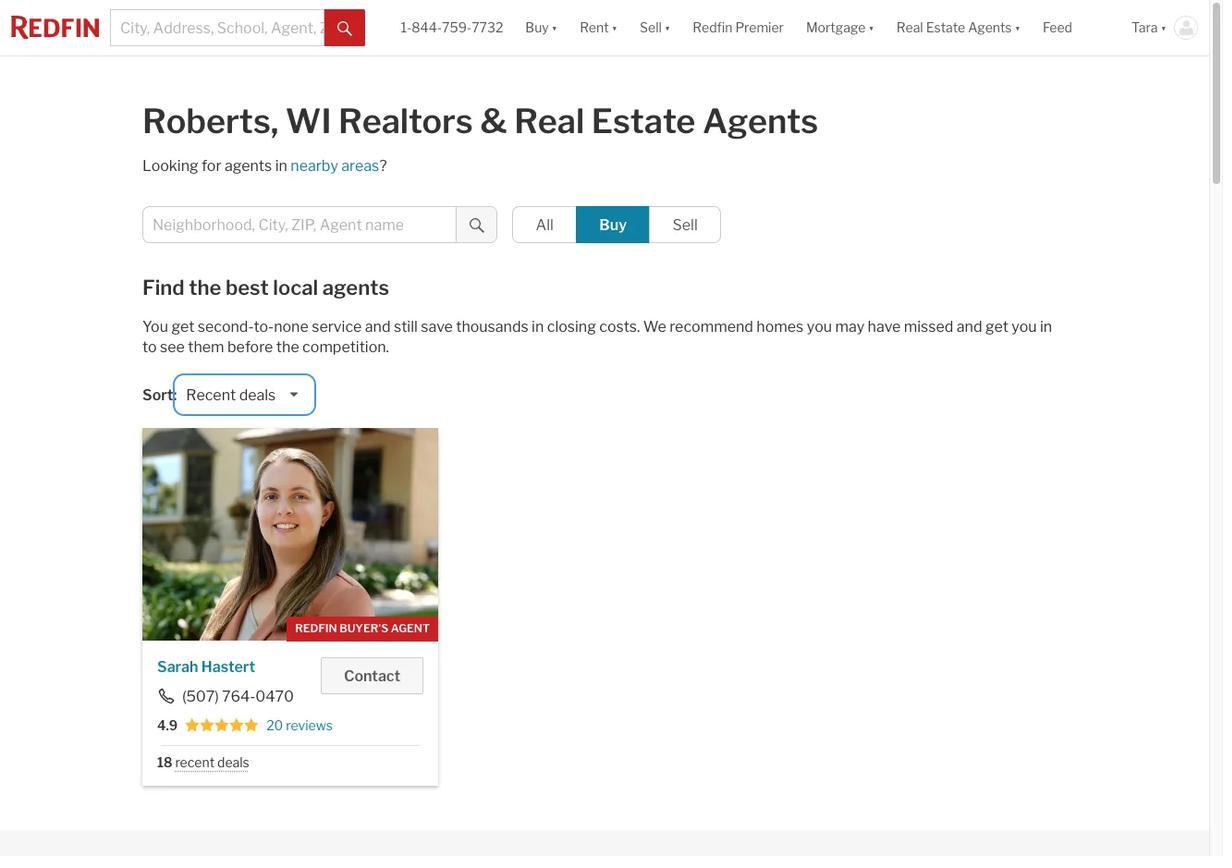 Task type: vqa. For each thing, say whether or not it's contained in the screenshot.
©2023
no



Task type: locate. For each thing, give the bounding box(es) containing it.
6 ▾ from the left
[[1161, 20, 1167, 35]]

you get second-to-none service and still save thousands in closing costs. we recommend homes you may have missed and get you in to see them before the competition.
[[142, 318, 1053, 356]]

agents
[[225, 157, 272, 175], [323, 276, 389, 300]]

get right missed
[[986, 318, 1009, 336]]

2 ▾ from the left
[[612, 20, 618, 35]]

you
[[807, 318, 833, 336], [1012, 318, 1038, 336]]

in
[[275, 157, 288, 175], [532, 318, 544, 336], [1041, 318, 1053, 336]]

4 ▾ from the left
[[869, 20, 875, 35]]

find the best local agents
[[142, 276, 389, 300]]

All radio
[[512, 206, 578, 243]]

1 vertical spatial sell
[[673, 216, 698, 234]]

submit search image left the all
[[469, 218, 484, 233]]

mortgage ▾
[[807, 20, 875, 35]]

wi
[[286, 101, 332, 142]]

roberts,
[[142, 101, 279, 142]]

1 vertical spatial submit search image
[[469, 218, 484, 233]]

1 horizontal spatial real
[[897, 20, 924, 35]]

0 horizontal spatial estate
[[592, 101, 696, 142]]

redfin buyer's agent
[[295, 622, 430, 636]]

sell right rent ▾
[[640, 20, 662, 35]]

real inside real estate agents ▾ link
[[897, 20, 924, 35]]

sell ▾ button
[[640, 0, 671, 56]]

sell for sell
[[673, 216, 698, 234]]

get
[[171, 318, 195, 336], [986, 318, 1009, 336]]

0 horizontal spatial submit search image
[[337, 21, 352, 36]]

▾ right the rent
[[612, 20, 618, 35]]

feed button
[[1032, 0, 1121, 56]]

0 vertical spatial real
[[897, 20, 924, 35]]

1 horizontal spatial submit search image
[[469, 218, 484, 233]]

▾ right 'mortgage'
[[869, 20, 875, 35]]

buy right 7732
[[526, 20, 549, 35]]

▾ left feed
[[1015, 20, 1021, 35]]

1 horizontal spatial you
[[1012, 318, 1038, 336]]

closing
[[547, 318, 596, 336]]

▾ left redfin
[[665, 20, 671, 35]]

0 horizontal spatial real
[[514, 101, 585, 142]]

deals
[[239, 387, 276, 404], [217, 755, 250, 771]]

deals down rating 4.9 out of 5 element
[[217, 755, 250, 771]]

have
[[868, 318, 901, 336]]

contact button
[[321, 658, 424, 695]]

get up see
[[171, 318, 195, 336]]

2 get from the left
[[986, 318, 1009, 336]]

submit search image
[[337, 21, 352, 36], [469, 218, 484, 233]]

buy ▾ button
[[515, 0, 569, 56]]

missed
[[904, 318, 954, 336]]

may
[[836, 318, 865, 336]]

realtors
[[339, 101, 473, 142]]

▾ right the tara
[[1161, 20, 1167, 35]]

nearby areas link
[[291, 157, 380, 175]]

real right "&"
[[514, 101, 585, 142]]

3 ▾ from the left
[[665, 20, 671, 35]]

0 vertical spatial estate
[[927, 20, 966, 35]]

1 vertical spatial estate
[[592, 101, 696, 142]]

and right missed
[[957, 318, 983, 336]]

buy right all option
[[600, 216, 627, 234]]

best
[[226, 276, 269, 300]]

0 horizontal spatial get
[[171, 318, 195, 336]]

1 horizontal spatial agents
[[969, 20, 1013, 35]]

0 horizontal spatial in
[[275, 157, 288, 175]]

0 horizontal spatial you
[[807, 318, 833, 336]]

the down none
[[276, 339, 299, 356]]

0 horizontal spatial buy
[[526, 20, 549, 35]]

1 horizontal spatial the
[[276, 339, 299, 356]]

0 horizontal spatial sell
[[640, 20, 662, 35]]

▾ for tara ▾
[[1161, 20, 1167, 35]]

recent
[[175, 755, 215, 771]]

1 vertical spatial real
[[514, 101, 585, 142]]

1 horizontal spatial sell
[[673, 216, 698, 234]]

1 horizontal spatial and
[[957, 318, 983, 336]]

City, Address, School, Agent, ZIP search field
[[110, 9, 324, 46]]

estate
[[927, 20, 966, 35], [592, 101, 696, 142]]

1 horizontal spatial estate
[[927, 20, 966, 35]]

rent ▾ button
[[580, 0, 618, 56]]

deals right recent
[[239, 387, 276, 404]]

to-
[[254, 318, 274, 336]]

the inside you get second-to-none service and still save thousands in closing costs. we recommend homes you may have missed and get you in to see them before the competition.
[[276, 339, 299, 356]]

0 vertical spatial agents
[[225, 157, 272, 175]]

tara
[[1132, 20, 1159, 35]]

rent
[[580, 20, 609, 35]]

real estate agents ▾ link
[[897, 0, 1021, 56]]

1 horizontal spatial in
[[532, 318, 544, 336]]

buy inside option
[[600, 216, 627, 234]]

tara ▾
[[1132, 20, 1167, 35]]

1 vertical spatial the
[[276, 339, 299, 356]]

1 horizontal spatial buy
[[600, 216, 627, 234]]

1-
[[401, 20, 412, 35]]

the
[[189, 276, 221, 300], [276, 339, 299, 356]]

0 vertical spatial submit search image
[[337, 21, 352, 36]]

the right "find"
[[189, 276, 221, 300]]

1 vertical spatial agents
[[323, 276, 389, 300]]

roberts, wi realtors & real estate agents
[[142, 101, 819, 142]]

looking
[[142, 157, 199, 175]]

0 vertical spatial agents
[[969, 20, 1013, 35]]

buy ▾ button
[[526, 0, 558, 56]]

sell inside radio
[[673, 216, 698, 234]]

feed
[[1043, 20, 1073, 35]]

1 horizontal spatial get
[[986, 318, 1009, 336]]

homes
[[757, 318, 804, 336]]

agents up service
[[323, 276, 389, 300]]

real estate agents ▾
[[897, 20, 1021, 35]]

sell inside dropdown button
[[640, 20, 662, 35]]

areas
[[342, 157, 380, 175]]

0 vertical spatial buy
[[526, 20, 549, 35]]

0 vertical spatial sell
[[640, 20, 662, 35]]

sort:
[[142, 386, 177, 404]]

0 vertical spatial the
[[189, 276, 221, 300]]

agent
[[391, 622, 430, 636]]

▾ for rent ▾
[[612, 20, 618, 35]]

1 vertical spatial buy
[[600, 216, 627, 234]]

1 get from the left
[[171, 318, 195, 336]]

sell right "buy" option
[[673, 216, 698, 234]]

real right mortgage ▾
[[897, 20, 924, 35]]

and left still
[[365, 318, 391, 336]]

sell
[[640, 20, 662, 35], [673, 216, 698, 234]]

buy inside dropdown button
[[526, 20, 549, 35]]

save
[[421, 318, 453, 336]]

rent ▾ button
[[569, 0, 629, 56]]

▾
[[552, 20, 558, 35], [612, 20, 618, 35], [665, 20, 671, 35], [869, 20, 875, 35], [1015, 20, 1021, 35], [1161, 20, 1167, 35]]

0 horizontal spatial agents
[[703, 101, 819, 142]]

▾ left the rent
[[552, 20, 558, 35]]

1 ▾ from the left
[[552, 20, 558, 35]]

option group
[[512, 206, 722, 243]]

to
[[142, 339, 157, 356]]

reviews
[[286, 718, 333, 734]]

agents right for
[[225, 157, 272, 175]]

buy
[[526, 20, 549, 35], [600, 216, 627, 234]]

buy ▾
[[526, 20, 558, 35]]

20
[[267, 718, 283, 734]]

agents
[[969, 20, 1013, 35], [703, 101, 819, 142]]

▾ for buy ▾
[[552, 20, 558, 35]]

0 horizontal spatial and
[[365, 318, 391, 336]]

1-844-759-7732 link
[[401, 20, 504, 35]]

and
[[365, 318, 391, 336], [957, 318, 983, 336]]

1 vertical spatial agents
[[703, 101, 819, 142]]

844-
[[412, 20, 442, 35]]

submit search image left 1-
[[337, 21, 352, 36]]



Task type: describe. For each thing, give the bounding box(es) containing it.
(507) 764-0470 button
[[157, 688, 295, 706]]

0 horizontal spatial the
[[189, 276, 221, 300]]

18
[[157, 755, 172, 771]]

1 you from the left
[[807, 318, 833, 336]]

Neighborhood, City, ZIP, Agent name search field
[[142, 206, 457, 243]]

sarah
[[157, 659, 198, 676]]

▾ for mortgage ▾
[[869, 20, 875, 35]]

buy for buy ▾
[[526, 20, 549, 35]]

2 you from the left
[[1012, 318, 1038, 336]]

mortgage ▾ button
[[807, 0, 875, 56]]

20 reviews
[[267, 718, 333, 734]]

redfin premier button
[[682, 0, 795, 56]]

0 vertical spatial deals
[[239, 387, 276, 404]]

estate inside dropdown button
[[927, 20, 966, 35]]

you
[[142, 318, 168, 336]]

sell ▾
[[640, 20, 671, 35]]

▾ for sell ▾
[[665, 20, 671, 35]]

nearby
[[291, 157, 338, 175]]

them
[[188, 339, 224, 356]]

we
[[644, 318, 667, 336]]

sarah hastert link
[[157, 659, 255, 676]]

1 horizontal spatial agents
[[323, 276, 389, 300]]

competition.
[[303, 339, 389, 356]]

redfin
[[295, 622, 337, 636]]

costs.
[[600, 318, 641, 336]]

buyer's
[[340, 622, 389, 636]]

0 horizontal spatial agents
[[225, 157, 272, 175]]

759-
[[442, 20, 472, 35]]

before
[[228, 339, 273, 356]]

Buy radio
[[577, 206, 650, 243]]

redfin premier
[[693, 20, 784, 35]]

service
[[312, 318, 362, 336]]

real estate agents ▾ button
[[886, 0, 1032, 56]]

redfin
[[693, 20, 733, 35]]

rating 4.9 out of 5 element
[[185, 718, 259, 734]]

contact
[[344, 668, 401, 685]]

all
[[536, 216, 554, 234]]

sarah hastert
[[157, 659, 255, 676]]

looking for agents in nearby areas ?
[[142, 157, 387, 175]]

buy for buy
[[600, 216, 627, 234]]

rent ▾
[[580, 20, 618, 35]]

option group containing all
[[512, 206, 722, 243]]

see
[[160, 339, 185, 356]]

mortgage
[[807, 20, 866, 35]]

recent
[[186, 387, 236, 404]]

agents inside dropdown button
[[969, 20, 1013, 35]]

mortgage ▾ button
[[795, 0, 886, 56]]

2 and from the left
[[957, 318, 983, 336]]

2 horizontal spatial in
[[1041, 318, 1053, 336]]

7732
[[472, 20, 504, 35]]

5 ▾ from the left
[[1015, 20, 1021, 35]]

none
[[274, 318, 309, 336]]

(507)
[[182, 688, 219, 706]]

second-
[[198, 318, 254, 336]]

Sell radio
[[649, 206, 722, 243]]

(507) 764-0470
[[182, 688, 294, 706]]

sell ▾ button
[[629, 0, 682, 56]]

1 vertical spatial deals
[[217, 755, 250, 771]]

premier
[[736, 20, 784, 35]]

18 recent deals
[[157, 755, 250, 771]]

thousands
[[456, 318, 529, 336]]

photo of sarah hastert image
[[142, 428, 438, 641]]

764-
[[222, 688, 256, 706]]

recent deals
[[186, 387, 276, 404]]

sell for sell ▾
[[640, 20, 662, 35]]

&
[[480, 101, 508, 142]]

recommend
[[670, 318, 754, 336]]

hastert
[[201, 659, 255, 676]]

find
[[142, 276, 185, 300]]

0470
[[256, 688, 294, 706]]

1-844-759-7732
[[401, 20, 504, 35]]

for
[[202, 157, 222, 175]]

still
[[394, 318, 418, 336]]

1 and from the left
[[365, 318, 391, 336]]

?
[[380, 157, 387, 175]]

4.9
[[157, 718, 178, 734]]

local
[[273, 276, 318, 300]]



